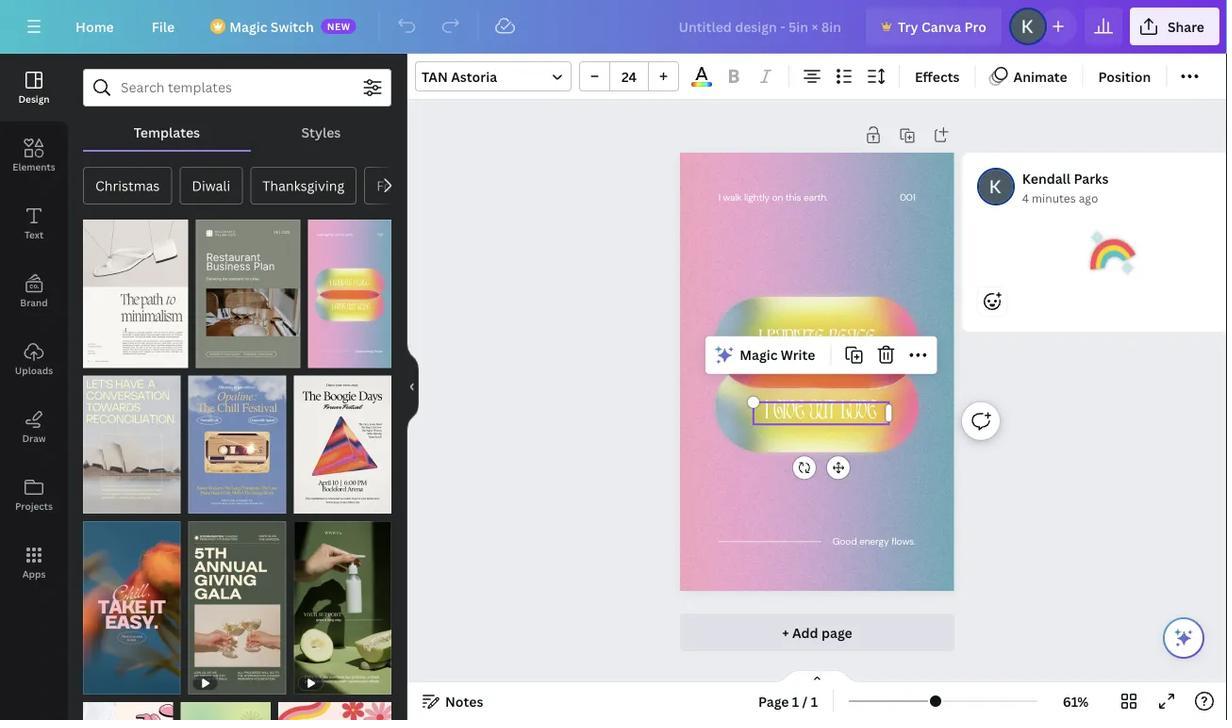 Task type: vqa. For each thing, say whether or not it's contained in the screenshot.
Kendall Parks list
yes



Task type: locate. For each thing, give the bounding box(es) containing it.
add
[[792, 624, 818, 642]]

notes button
[[415, 687, 491, 717]]

side panel tab list
[[0, 54, 68, 597]]

+
[[782, 624, 789, 642]]

of left 15
[[213, 350, 227, 363]]

0 horizontal spatial of
[[101, 350, 115, 363]]

of left 2
[[101, 350, 115, 363]]

group
[[579, 61, 679, 91]]

give
[[774, 401, 805, 427]]

61%
[[1063, 693, 1089, 711]]

green gradient simple quotes choose people who choose you instagram story group
[[181, 691, 271, 721]]

1 horizontal spatial magic
[[740, 346, 778, 364]]

i walk lightly on this earth.
[[719, 191, 828, 204]]

i give out love
[[765, 401, 877, 427]]

expressing gratitude image
[[1090, 230, 1136, 275]]

design
[[18, 92, 50, 105]]

1 horizontal spatial of
[[213, 350, 227, 363]]

magic write
[[740, 346, 815, 364]]

1 left 2
[[92, 350, 98, 363]]

tan astoria button
[[415, 61, 572, 91]]

magic
[[229, 17, 267, 35], [740, 346, 778, 364]]

brand
[[20, 296, 48, 309]]

on
[[772, 191, 783, 204]]

diwali
[[192, 177, 230, 195]]

tan
[[422, 67, 448, 85]]

text
[[24, 228, 44, 241]]

1 left 15
[[205, 350, 210, 363]]

ivory red pink 80s aesthetic music portrait trending poster image
[[294, 376, 391, 514]]

0 vertical spatial magic
[[229, 17, 267, 35]]

elements
[[13, 160, 55, 173]]

i for i give out love
[[765, 401, 769, 427]]

radiate
[[767, 329, 824, 355]]

001
[[900, 191, 916, 204]]

out
[[810, 401, 836, 427]]

+ add page
[[782, 624, 852, 642]]

try
[[898, 17, 918, 35]]

energy
[[859, 536, 889, 548]]

gold turquoise pink tactile psychedelic peaceful awareness quotes square psychedelic instagram story group
[[308, 208, 391, 368]]

magic inside button
[[740, 346, 778, 364]]

christmas
[[95, 177, 160, 195]]

kendall parks list
[[962, 153, 1227, 392]]

– – number field
[[616, 67, 642, 85]]

good
[[833, 536, 857, 548]]

thanksgiving button
[[250, 167, 357, 205]]

0 horizontal spatial i
[[719, 191, 721, 204]]

+ add page button
[[680, 614, 954, 652]]

templates
[[134, 123, 200, 141]]

position
[[1099, 67, 1151, 85]]

magic switch
[[229, 17, 314, 35]]

magic inside the main menu bar
[[229, 17, 267, 35]]

peace
[[829, 329, 875, 355]]

61% button
[[1045, 687, 1106, 717]]

2 vertical spatial i
[[765, 401, 769, 427]]

position button
[[1091, 61, 1159, 91]]

flows.
[[892, 536, 916, 548]]

jan 26 cultural appreciation poster in light yellow light blue photocentric style group
[[83, 364, 181, 514]]

pink red yellow retro colorful motivational quote poster group
[[278, 691, 391, 721]]

share
[[1168, 17, 1205, 35]]

color range image
[[692, 82, 712, 87]]

astoria
[[451, 67, 497, 85]]

magic for magic switch
[[229, 17, 267, 35]]

magic for magic write
[[740, 346, 778, 364]]

of
[[101, 350, 115, 363], [213, 350, 227, 363]]

magic left switch
[[229, 17, 267, 35]]

1 vertical spatial i
[[759, 329, 762, 355]]

draw
[[22, 432, 46, 445]]

of inside "cream black refined luxe elegant article page a4 document" group
[[101, 350, 115, 363]]

denim blue scarlet pink experimental type anxiety-calming motivational phone wallpaper image
[[83, 521, 181, 695]]

1 inside "cream black refined luxe elegant article page a4 document" group
[[92, 350, 98, 363]]

0 vertical spatial i
[[719, 191, 721, 204]]

parks
[[1074, 169, 1109, 187]]

notes
[[445, 693, 483, 711]]

charity gala your story in dark green light yellow classy minimalist style group
[[188, 510, 286, 695]]

i left give
[[765, 401, 769, 427]]

magic left write
[[740, 346, 778, 364]]

pink red yellow retro colorful motivational quote poster image
[[278, 703, 391, 721]]

Design title text field
[[664, 8, 858, 45]]

i left 'walk'
[[719, 191, 721, 204]]

i left radiate
[[759, 329, 762, 355]]

ivory red pink 80s aesthetic music portrait trending poster group
[[294, 364, 391, 514]]

brand button
[[0, 258, 68, 325]]

green gradient simple quotes choose people who choose you instagram story image
[[181, 703, 271, 721]]

0 horizontal spatial magic
[[229, 17, 267, 35]]

1
[[92, 350, 98, 363], [205, 350, 210, 363], [792, 693, 799, 711], [811, 693, 818, 711]]

templates button
[[83, 114, 251, 150]]

magic write button
[[709, 340, 823, 370]]

good energy flows.
[[833, 536, 916, 548]]

1 horizontal spatial i
[[759, 329, 762, 355]]

lightly
[[744, 191, 770, 204]]

i for i radiate peace
[[759, 329, 762, 355]]

2
[[117, 350, 123, 363]]

1 vertical spatial magic
[[740, 346, 778, 364]]

design button
[[0, 54, 68, 122]]

try canva pro
[[898, 17, 987, 35]]

pastel pink pink cartoon type self-help podcast instagram story group
[[83, 691, 173, 721]]

i
[[719, 191, 721, 204], [759, 329, 762, 355], [765, 401, 769, 427]]

2 horizontal spatial i
[[765, 401, 769, 427]]

styles
[[301, 123, 341, 141]]

2 of from the left
[[213, 350, 227, 363]]

of inside restaurant business plan in green white minimal corporate style group
[[213, 350, 227, 363]]

sky blue gold white 80s aesthetic music portrait trending portrait poster group
[[188, 364, 286, 514]]

1 of from the left
[[101, 350, 115, 363]]



Task type: describe. For each thing, give the bounding box(es) containing it.
effects
[[915, 67, 960, 85]]

love
[[841, 401, 877, 427]]

1 of 15
[[205, 350, 242, 363]]

denim blue scarlet pink experimental type anxiety-calming motivational phone wallpaper group
[[83, 510, 181, 695]]

1 left /
[[792, 693, 799, 711]]

minutes
[[1032, 190, 1076, 206]]

apps
[[22, 568, 46, 581]]

file button
[[137, 8, 190, 45]]

animate
[[1014, 67, 1067, 85]]

1 right /
[[811, 693, 818, 711]]

hide image
[[407, 342, 419, 432]]

of for 2
[[101, 350, 115, 363]]

diwali button
[[180, 167, 243, 205]]

projects button
[[0, 461, 68, 529]]

4
[[1022, 190, 1029, 206]]

home
[[75, 17, 114, 35]]

draw button
[[0, 393, 68, 461]]

share button
[[1130, 8, 1220, 45]]

christmas button
[[83, 167, 172, 205]]

earth.
[[804, 191, 828, 204]]

kendall
[[1022, 169, 1071, 187]]

Search templates search field
[[121, 70, 354, 106]]

/
[[802, 693, 808, 711]]

page
[[758, 693, 789, 711]]

switch
[[271, 17, 314, 35]]

uploads button
[[0, 325, 68, 393]]

15
[[230, 350, 242, 363]]

food button
[[364, 167, 421, 205]]

tan astoria
[[422, 67, 497, 85]]

page
[[822, 624, 852, 642]]

page 1 / 1
[[758, 693, 818, 711]]

try canva pro button
[[866, 8, 1002, 45]]

cream black refined luxe elegant article page a4 document group
[[83, 208, 188, 368]]

canva
[[922, 17, 961, 35]]

this
[[786, 191, 801, 204]]

show pages image
[[772, 670, 863, 685]]

1 inside restaurant business plan in green white minimal corporate style group
[[205, 350, 210, 363]]

kendall parks 4 minutes ago
[[1022, 169, 1109, 206]]

text button
[[0, 190, 68, 258]]

walk
[[723, 191, 742, 204]]

projects
[[15, 500, 53, 513]]

i for i walk lightly on this earth.
[[719, 191, 721, 204]]

thanksgiving
[[262, 177, 344, 195]]

ago
[[1079, 190, 1098, 206]]

effects button
[[907, 61, 967, 91]]

elements button
[[0, 122, 68, 190]]

sky blue gold white 80s aesthetic music portrait trending portrait poster image
[[188, 376, 286, 514]]

pro
[[965, 17, 987, 35]]

gold turquoise pink tactile psychedelic peaceful awareness quotes square psychedelic instagram story image
[[308, 220, 391, 368]]

canva assistant image
[[1172, 627, 1195, 650]]

1 of 2
[[92, 350, 123, 363]]

apps button
[[0, 529, 68, 597]]

uploads
[[15, 364, 53, 377]]

dark green white photocentric neutral clean beauty brands sustainable beauty your story group
[[294, 510, 391, 695]]

file
[[152, 17, 175, 35]]

styles button
[[251, 114, 391, 150]]

i radiate peace
[[759, 329, 875, 355]]

write
[[781, 346, 815, 364]]

restaurant business plan in green white minimal corporate style group
[[196, 208, 300, 368]]

of for 15
[[213, 350, 227, 363]]

new
[[327, 20, 351, 33]]

food
[[377, 177, 409, 195]]

animate button
[[983, 61, 1075, 91]]

home link
[[60, 8, 129, 45]]

main menu bar
[[0, 0, 1227, 54]]

jan 26 cultural appreciation poster in light yellow light blue photocentric style image
[[83, 376, 181, 514]]



